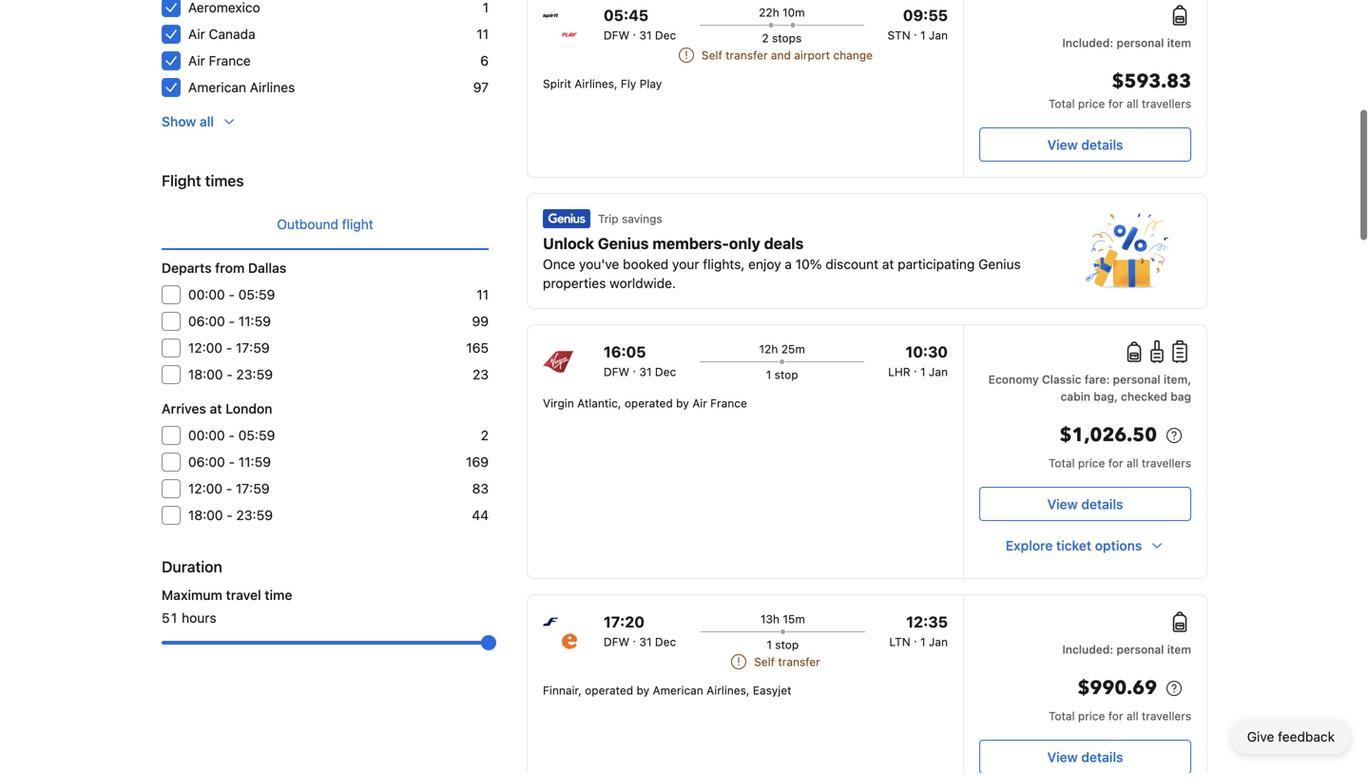 Task type: vqa. For each thing, say whether or not it's contained in the screenshot.
$344.76
no



Task type: describe. For each thing, give the bounding box(es) containing it.
dec for $1,026.50
[[655, 365, 677, 379]]

1 horizontal spatial american
[[653, 684, 704, 697]]

dfw inside "05:45 dfw . 31 dec"
[[604, 29, 630, 42]]

economy classic fare:
[[989, 373, 1114, 386]]

from
[[215, 260, 245, 276]]

1 stop for $1,026.50
[[766, 368, 799, 381]]

$1,026.50
[[1060, 422, 1158, 449]]

properties
[[543, 275, 606, 291]]

169
[[466, 454, 489, 470]]

booked
[[623, 256, 669, 272]]

cabin
[[1061, 390, 1091, 403]]

american airlines
[[188, 79, 295, 95]]

0 vertical spatial genius
[[598, 234, 649, 253]]

17:20 dfw . 31 dec
[[604, 613, 677, 649]]

bag,
[[1094, 390, 1118, 403]]

give feedback button
[[1233, 720, 1351, 754]]

personal for 09:55
[[1117, 36, 1165, 49]]

. for 17:20
[[633, 632, 636, 645]]

12:00 for departs
[[188, 340, 223, 356]]

item for 09:55
[[1168, 36, 1192, 49]]

view for $1,026.50
[[1048, 497, 1078, 512]]

12h 25m
[[760, 342, 806, 356]]

travel
[[226, 587, 261, 603]]

view details button for $990.69
[[980, 740, 1192, 773]]

0 vertical spatial by
[[677, 397, 689, 410]]

00:00 - 05:59 for from
[[188, 287, 275, 303]]

feedback
[[1279, 729, 1336, 745]]

10m
[[783, 6, 805, 19]]

canada
[[209, 26, 256, 42]]

maximum
[[162, 587, 223, 603]]

trip
[[598, 212, 619, 225]]

air for air canada
[[188, 26, 205, 42]]

- for 23
[[227, 367, 233, 382]]

1 details from the top
[[1082, 137, 1124, 153]]

travellers for $990.69
[[1142, 710, 1192, 723]]

london
[[226, 401, 272, 417]]

- for 99
[[229, 313, 235, 329]]

all inside button
[[200, 114, 214, 129]]

classic
[[1043, 373, 1082, 386]]

show
[[162, 114, 196, 129]]

31 for $990.69
[[640, 635, 652, 649]]

checked
[[1122, 390, 1168, 403]]

$990.69
[[1078, 675, 1158, 702]]

air canada
[[188, 26, 256, 42]]

13h 15m
[[761, 613, 806, 626]]

included: for 09:55
[[1063, 36, 1114, 49]]

stop for $1,026.50
[[775, 368, 799, 381]]

- for 169
[[229, 454, 235, 470]]

time
[[265, 587, 292, 603]]

view for $990.69
[[1048, 750, 1078, 765]]

1 vertical spatial at
[[210, 401, 222, 417]]

change
[[834, 49, 873, 62]]

11 for arrives at london
[[477, 287, 489, 303]]

total inside $593.83 total price for all travellers
[[1049, 97, 1075, 110]]

12:35
[[907, 613, 948, 631]]

economy
[[989, 373, 1039, 386]]

12h
[[760, 342, 778, 356]]

83
[[472, 481, 489, 497]]

maximum travel time 51 hours
[[162, 587, 292, 626]]

item,
[[1164, 373, 1192, 386]]

departs from dallas
[[162, 260, 287, 276]]

worldwide.
[[610, 275, 676, 291]]

12:35 ltn . 1 jan
[[890, 613, 948, 649]]

trip savings
[[598, 212, 663, 225]]

1 view details button from the top
[[980, 127, 1192, 162]]

$990.69 region
[[980, 673, 1192, 708]]

included: personal item for 09:55
[[1063, 36, 1192, 49]]

$1,026.50 region
[[980, 420, 1192, 455]]

- for 83
[[226, 481, 232, 497]]

2 vertical spatial air
[[693, 397, 708, 410]]

10%
[[796, 256, 822, 272]]

total price for all travellers for $1,026.50
[[1049, 457, 1192, 470]]

dfw for $1,026.50
[[604, 365, 630, 379]]

0 vertical spatial operated
[[625, 397, 673, 410]]

your
[[673, 256, 700, 272]]

finnair, operated by american airlines , easyjet
[[543, 684, 792, 697]]

00:00 for arrives
[[188, 428, 225, 443]]

1 view from the top
[[1048, 137, 1078, 153]]

10:30 lhr . 1 jan
[[889, 343, 948, 379]]

price for $1,026.50
[[1079, 457, 1106, 470]]

. for 10:30
[[914, 361, 918, 375]]

ltn
[[890, 635, 911, 649]]

unlock genius members-only deals once you've booked your flights, enjoy a 10% discount at participating genius properties worldwide.
[[543, 234, 1021, 291]]

11:59 for london
[[239, 454, 271, 470]]

- for 165
[[226, 340, 232, 356]]

flight times
[[162, 172, 244, 190]]

self transfer and airport change
[[702, 49, 873, 62]]

dec for $990.69
[[655, 635, 677, 649]]

1 vertical spatial by
[[637, 684, 650, 697]]

included: personal item for 12:35
[[1063, 643, 1192, 656]]

00:00 - 05:59 for at
[[188, 428, 275, 443]]

for for $990.69
[[1109, 710, 1124, 723]]

1 for 10:30
[[921, 365, 926, 379]]

1 for 09:55
[[921, 29, 926, 42]]

0 vertical spatial france
[[209, 53, 251, 68]]

virgin atlantic, operated by air france
[[543, 397, 748, 410]]

members-
[[653, 234, 729, 253]]

1 for 12:35
[[921, 635, 926, 649]]

2 stops
[[762, 31, 802, 45]]

finnair,
[[543, 684, 582, 697]]

outbound
[[277, 216, 339, 232]]

99
[[472, 313, 489, 329]]

included: for 12:35
[[1063, 643, 1114, 656]]

15m
[[783, 613, 806, 626]]

details for $990.69
[[1082, 750, 1124, 765]]

44
[[472, 508, 489, 523]]

09:55 stn . 1 jan
[[888, 6, 948, 42]]

total for $990.69
[[1049, 710, 1075, 723]]

air for air france
[[188, 53, 205, 68]]

31 for $1,026.50
[[640, 365, 652, 379]]

97
[[473, 79, 489, 95]]

you've
[[579, 256, 620, 272]]

arrives
[[162, 401, 206, 417]]

times
[[205, 172, 244, 190]]

a
[[785, 256, 792, 272]]

bag
[[1171, 390, 1192, 403]]

25m
[[782, 342, 806, 356]]

price for $990.69
[[1079, 710, 1106, 723]]

total for $1,026.50
[[1049, 457, 1075, 470]]

participating
[[898, 256, 975, 272]]

165
[[466, 340, 489, 356]]

explore ticket options
[[1006, 538, 1143, 554]]

lhr
[[889, 365, 911, 379]]

at inside unlock genius members-only deals once you've booked your flights, enjoy a 10% discount at participating genius properties worldwide.
[[883, 256, 895, 272]]

17:59 for london
[[236, 481, 270, 497]]

flight
[[342, 216, 374, 232]]

for for $1,026.50
[[1109, 457, 1124, 470]]

22h
[[759, 6, 780, 19]]

only
[[729, 234, 761, 253]]

spirit airlines , fly play
[[543, 77, 662, 90]]

jan for $1,026.50
[[929, 365, 948, 379]]

show all button
[[154, 105, 244, 139]]

11:59 for dallas
[[239, 313, 271, 329]]

18:00 - 23:59 for from
[[188, 367, 273, 382]]

easyjet
[[753, 684, 792, 697]]

total price for all travellers for $990.69
[[1049, 710, 1192, 723]]

23:59 for dallas
[[236, 367, 273, 382]]

dfw for $990.69
[[604, 635, 630, 649]]

2 for 2 stops
[[762, 31, 769, 45]]

dallas
[[248, 260, 287, 276]]

virgin
[[543, 397, 574, 410]]

flights,
[[703, 256, 745, 272]]

. for 05:45
[[633, 25, 636, 38]]

duration
[[162, 558, 222, 576]]

hours
[[182, 610, 216, 626]]



Task type: locate. For each thing, give the bounding box(es) containing it.
travellers down $1,026.50
[[1142, 457, 1192, 470]]

0 horizontal spatial by
[[637, 684, 650, 697]]

1 11 from the top
[[477, 26, 489, 42]]

1 up 'self transfer'
[[767, 638, 772, 652]]

american down 17:20 dfw . 31 dec
[[653, 684, 704, 697]]

. for 16:05
[[633, 361, 636, 375]]

jan
[[929, 29, 948, 42], [929, 365, 948, 379], [929, 635, 948, 649]]

12:00
[[188, 340, 223, 356], [188, 481, 223, 497]]

1 vertical spatial view details button
[[980, 487, 1192, 521]]

operated right finnair,
[[585, 684, 634, 697]]

self
[[702, 49, 723, 62], [754, 655, 775, 669]]

dfw inside 17:20 dfw . 31 dec
[[604, 635, 630, 649]]

play
[[640, 77, 662, 90]]

0 vertical spatial dfw
[[604, 29, 630, 42]]

transfer for 17:20
[[779, 655, 821, 669]]

for down $1,026.50
[[1109, 457, 1124, 470]]

17:59 up london
[[236, 340, 270, 356]]

2 view details from the top
[[1048, 497, 1124, 512]]

0 vertical spatial 06:00
[[188, 313, 225, 329]]

1 00:00 - 05:59 from the top
[[188, 287, 275, 303]]

0 vertical spatial 00:00 - 05:59
[[188, 287, 275, 303]]

fare:
[[1085, 373, 1110, 386]]

genius
[[598, 234, 649, 253], [979, 256, 1021, 272]]

included:
[[1063, 36, 1114, 49], [1063, 643, 1114, 656]]

0 vertical spatial 12:00 - 17:59
[[188, 340, 270, 356]]

11 up 6
[[477, 26, 489, 42]]

1 vertical spatial genius
[[979, 256, 1021, 272]]

personal inside personal item, cabin bag, checked bag
[[1114, 373, 1161, 386]]

2 left stops
[[762, 31, 769, 45]]

genius right participating
[[979, 256, 1021, 272]]

view details button down $990.69 region at the right of the page
[[980, 740, 1192, 773]]

2 vertical spatial personal
[[1117, 643, 1165, 656]]

0 vertical spatial 12:00
[[188, 340, 223, 356]]

12:00 up "duration"
[[188, 481, 223, 497]]

1 total price for all travellers from the top
[[1049, 457, 1192, 470]]

1 horizontal spatial france
[[711, 397, 748, 410]]

2 total price for all travellers from the top
[[1049, 710, 1192, 723]]

1 18:00 - 23:59 from the top
[[188, 367, 273, 382]]

11:59 down the dallas on the top left of page
[[239, 313, 271, 329]]

0 vertical spatial view details
[[1048, 137, 1124, 153]]

$593.83
[[1112, 68, 1192, 95]]

for down $990.69
[[1109, 710, 1124, 723]]

1 down "12h"
[[766, 368, 772, 381]]

2 included: personal item from the top
[[1063, 643, 1192, 656]]

1 31 from the top
[[640, 29, 652, 42]]

airlines left fly
[[575, 77, 614, 90]]

1 view details from the top
[[1048, 137, 1124, 153]]

3 travellers from the top
[[1142, 710, 1192, 723]]

2 horizontal spatial airlines
[[707, 684, 747, 697]]

18:00 - 23:59 up 'arrives at london'
[[188, 367, 273, 382]]

genius image
[[543, 209, 591, 228], [543, 209, 591, 228], [1085, 213, 1169, 289]]

1 vertical spatial 00:00 - 05:59
[[188, 428, 275, 443]]

by down 17:20 dfw . 31 dec
[[637, 684, 650, 697]]

00:00 down 'arrives at london'
[[188, 428, 225, 443]]

2 view details button from the top
[[980, 487, 1192, 521]]

2 05:59 from the top
[[238, 428, 275, 443]]

personal up $990.69
[[1117, 643, 1165, 656]]

23:59 for london
[[236, 508, 273, 523]]

for down the $593.83
[[1109, 97, 1124, 110]]

1 jan from the top
[[929, 29, 948, 42]]

travellers down $990.69
[[1142, 710, 1192, 723]]

0 horizontal spatial at
[[210, 401, 222, 417]]

2 vertical spatial travellers
[[1142, 710, 1192, 723]]

05:45
[[604, 6, 649, 24]]

11:59
[[239, 313, 271, 329], [239, 454, 271, 470]]

. right "ltn"
[[914, 632, 918, 645]]

1 vertical spatial 17:59
[[236, 481, 270, 497]]

view details button down $593.83 total price for all travellers
[[980, 127, 1192, 162]]

1 vertical spatial price
[[1079, 457, 1106, 470]]

2 31 from the top
[[640, 365, 652, 379]]

air
[[188, 26, 205, 42], [188, 53, 205, 68], [693, 397, 708, 410]]

self up easyjet
[[754, 655, 775, 669]]

0 vertical spatial item
[[1168, 36, 1192, 49]]

3 dfw from the top
[[604, 635, 630, 649]]

enjoy
[[749, 256, 782, 272]]

2 dfw from the top
[[604, 365, 630, 379]]

0 vertical spatial total price for all travellers
[[1049, 457, 1192, 470]]

stop for $990.69
[[776, 638, 799, 652]]

outbound flight button
[[162, 200, 489, 249]]

dfw down 17:20
[[604, 635, 630, 649]]

1 horizontal spatial by
[[677, 397, 689, 410]]

view details button for $1,026.50
[[980, 487, 1192, 521]]

1 12:00 - 17:59 from the top
[[188, 340, 270, 356]]

2 travellers from the top
[[1142, 457, 1192, 470]]

1 included: from the top
[[1063, 36, 1114, 49]]

. inside "05:45 dfw . 31 dec"
[[633, 25, 636, 38]]

1 vertical spatial stop
[[776, 638, 799, 652]]

05:59 down the dallas on the top left of page
[[238, 287, 275, 303]]

12:00 - 17:59
[[188, 340, 270, 356], [188, 481, 270, 497]]

18:00 for arrives
[[188, 508, 223, 523]]

. inside 10:30 lhr . 1 jan
[[914, 361, 918, 375]]

. inside 12:35 ltn . 1 jan
[[914, 632, 918, 645]]

22h 10m
[[759, 6, 805, 19]]

18:00 up "duration"
[[188, 508, 223, 523]]

06:00 - 11:59 down 'arrives at london'
[[188, 454, 271, 470]]

stn
[[888, 29, 911, 42]]

give feedback
[[1248, 729, 1336, 745]]

1 11:59 from the top
[[239, 313, 271, 329]]

0 horizontal spatial ,
[[614, 77, 618, 90]]

self for 05:45
[[702, 49, 723, 62]]

. right lhr
[[914, 361, 918, 375]]

included: up $990.69 region at the right of the page
[[1063, 643, 1114, 656]]

personal up the $593.83
[[1117, 36, 1165, 49]]

airport
[[795, 49, 830, 62]]

0 vertical spatial 05:59
[[238, 287, 275, 303]]

. down the 16:05
[[633, 361, 636, 375]]

2 vertical spatial view details button
[[980, 740, 1192, 773]]

personal
[[1117, 36, 1165, 49], [1114, 373, 1161, 386], [1117, 643, 1165, 656]]

jan down 09:55
[[929, 29, 948, 42]]

1 vertical spatial total
[[1049, 457, 1075, 470]]

1 horizontal spatial self
[[754, 655, 775, 669]]

2 jan from the top
[[929, 365, 948, 379]]

0 vertical spatial 11
[[477, 26, 489, 42]]

once
[[543, 256, 576, 272]]

2 item from the top
[[1168, 643, 1192, 656]]

self transfer
[[754, 655, 821, 669]]

2 vertical spatial dfw
[[604, 635, 630, 649]]

31 inside 16:05 dfw . 31 dec
[[640, 365, 652, 379]]

dec inside 16:05 dfw . 31 dec
[[655, 365, 677, 379]]

18:00 for departs
[[188, 367, 223, 382]]

2 for from the top
[[1109, 457, 1124, 470]]

. for 12:35
[[914, 632, 918, 645]]

0 vertical spatial stop
[[775, 368, 799, 381]]

. for 09:55
[[914, 25, 918, 38]]

self for 17:20
[[754, 655, 775, 669]]

2 view from the top
[[1048, 497, 1078, 512]]

airlines left easyjet
[[707, 684, 747, 697]]

1 vertical spatial included: personal item
[[1063, 643, 1192, 656]]

included: personal item up the $593.83
[[1063, 36, 1192, 49]]

0 vertical spatial 06:00 - 11:59
[[188, 313, 271, 329]]

details up options
[[1082, 497, 1124, 512]]

dfw inside 16:05 dfw . 31 dec
[[604, 365, 630, 379]]

1 vertical spatial dec
[[655, 365, 677, 379]]

. inside 16:05 dfw . 31 dec
[[633, 361, 636, 375]]

. right "stn"
[[914, 25, 918, 38]]

2 18:00 from the top
[[188, 508, 223, 523]]

dec up finnair, operated by american airlines , easyjet
[[655, 635, 677, 649]]

1 vertical spatial 12:00
[[188, 481, 223, 497]]

3 for from the top
[[1109, 710, 1124, 723]]

give
[[1248, 729, 1275, 745]]

dec inside "05:45 dfw . 31 dec"
[[655, 29, 677, 42]]

view details down $593.83 total price for all travellers
[[1048, 137, 1124, 153]]

1 vertical spatial transfer
[[779, 655, 821, 669]]

view down $593.83 total price for all travellers
[[1048, 137, 1078, 153]]

00:00 down departs from dallas
[[188, 287, 225, 303]]

0 vertical spatial 00:00
[[188, 287, 225, 303]]

0 vertical spatial 17:59
[[236, 340, 270, 356]]

1 dec from the top
[[655, 29, 677, 42]]

travellers inside $593.83 total price for all travellers
[[1142, 97, 1192, 110]]

1 price from the top
[[1079, 97, 1106, 110]]

0 vertical spatial details
[[1082, 137, 1124, 153]]

12:00 - 17:59 up 'arrives at london'
[[188, 340, 270, 356]]

1 horizontal spatial at
[[883, 256, 895, 272]]

0 vertical spatial view details button
[[980, 127, 1192, 162]]

stop
[[775, 368, 799, 381], [776, 638, 799, 652]]

view details up explore ticket options button
[[1048, 497, 1124, 512]]

2 vertical spatial view details
[[1048, 750, 1124, 765]]

0 vertical spatial view
[[1048, 137, 1078, 153]]

2 17:59 from the top
[[236, 481, 270, 497]]

3 view details from the top
[[1048, 750, 1124, 765]]

0 horizontal spatial 2
[[481, 428, 489, 443]]

2 vertical spatial dec
[[655, 635, 677, 649]]

view details down $990.69 region at the right of the page
[[1048, 750, 1124, 765]]

1 vertical spatial 2
[[481, 428, 489, 443]]

deals
[[764, 234, 804, 253]]

0 horizontal spatial france
[[209, 53, 251, 68]]

18:00 - 23:59 for at
[[188, 508, 273, 523]]

0 horizontal spatial american
[[188, 79, 246, 95]]

view details button
[[980, 127, 1192, 162], [980, 487, 1192, 521], [980, 740, 1192, 773]]

0 vertical spatial self
[[702, 49, 723, 62]]

1 for from the top
[[1109, 97, 1124, 110]]

2 23:59 from the top
[[236, 508, 273, 523]]

1 down 09:55
[[921, 29, 926, 42]]

stops
[[772, 31, 802, 45]]

jan inside 12:35 ltn . 1 jan
[[929, 635, 948, 649]]

16:05
[[604, 343, 646, 361]]

1 vertical spatial dfw
[[604, 365, 630, 379]]

airlines down the air france
[[250, 79, 295, 95]]

0 vertical spatial ,
[[614, 77, 618, 90]]

1 horizontal spatial transfer
[[779, 655, 821, 669]]

1 vertical spatial travellers
[[1142, 457, 1192, 470]]

self left 'and' on the right of page
[[702, 49, 723, 62]]

price inside $593.83 total price for all travellers
[[1079, 97, 1106, 110]]

airlines
[[575, 77, 614, 90], [250, 79, 295, 95], [707, 684, 747, 697]]

1 vertical spatial 18:00
[[188, 508, 223, 523]]

3 price from the top
[[1079, 710, 1106, 723]]

2 18:00 - 23:59 from the top
[[188, 508, 273, 523]]

operated down 16:05 dfw . 31 dec at the top of page
[[625, 397, 673, 410]]

1 dfw from the top
[[604, 29, 630, 42]]

0 vertical spatial american
[[188, 79, 246, 95]]

item for 12:35
[[1168, 643, 1192, 656]]

, left fly
[[614, 77, 618, 90]]

18:00 up 'arrives at london'
[[188, 367, 223, 382]]

1 23:59 from the top
[[236, 367, 273, 382]]

view details button up explore ticket options button
[[980, 487, 1192, 521]]

1 18:00 from the top
[[188, 367, 223, 382]]

dfw down the 16:05
[[604, 365, 630, 379]]

- for 44
[[227, 508, 233, 523]]

2 00:00 from the top
[[188, 428, 225, 443]]

1 17:59 from the top
[[236, 340, 270, 356]]

at right discount
[[883, 256, 895, 272]]

1 vertical spatial 00:00
[[188, 428, 225, 443]]

air france
[[188, 53, 251, 68]]

all down $1,026.50
[[1127, 457, 1139, 470]]

personal for 12:35
[[1117, 643, 1165, 656]]

12:00 - 17:59 for at
[[188, 481, 270, 497]]

2 details from the top
[[1082, 497, 1124, 512]]

- for 2
[[229, 428, 235, 443]]

discount
[[826, 256, 879, 272]]

included: up $593.83 total price for all travellers
[[1063, 36, 1114, 49]]

personal up checked at right
[[1114, 373, 1161, 386]]

3 31 from the top
[[640, 635, 652, 649]]

2 up 169 in the left bottom of the page
[[481, 428, 489, 443]]

savings
[[622, 212, 663, 225]]

06:00 - 11:59
[[188, 313, 271, 329], [188, 454, 271, 470]]

by down 16:05 dfw . 31 dec at the top of page
[[677, 397, 689, 410]]

0 vertical spatial 18:00
[[188, 367, 223, 382]]

05:59 for dallas
[[238, 287, 275, 303]]

all inside $593.83 total price for all travellers
[[1127, 97, 1139, 110]]

23:59 up travel
[[236, 508, 273, 523]]

31 down the 16:05
[[640, 365, 652, 379]]

all down the $593.83
[[1127, 97, 1139, 110]]

00:00
[[188, 287, 225, 303], [188, 428, 225, 443]]

departs
[[162, 260, 212, 276]]

12:00 up 'arrives at london'
[[188, 340, 223, 356]]

at right arrives
[[210, 401, 222, 417]]

2 06:00 - 11:59 from the top
[[188, 454, 271, 470]]

details
[[1082, 137, 1124, 153], [1082, 497, 1124, 512], [1082, 750, 1124, 765]]

2 total from the top
[[1049, 457, 1075, 470]]

31 down 17:20
[[640, 635, 652, 649]]

details for $1,026.50
[[1082, 497, 1124, 512]]

11 up the 99
[[477, 287, 489, 303]]

12:00 - 17:59 for from
[[188, 340, 270, 356]]

1 item from the top
[[1168, 36, 1192, 49]]

31 inside "05:45 dfw . 31 dec"
[[640, 29, 652, 42]]

1 vertical spatial ,
[[747, 684, 750, 697]]

11:59 down london
[[239, 454, 271, 470]]

06:00 - 11:59 for at
[[188, 454, 271, 470]]

view details for $990.69
[[1048, 750, 1124, 765]]

1 vertical spatial 06:00 - 11:59
[[188, 454, 271, 470]]

09:55
[[904, 6, 948, 24]]

1 vertical spatial operated
[[585, 684, 634, 697]]

airlines for spirit
[[575, 77, 614, 90]]

2 vertical spatial price
[[1079, 710, 1106, 723]]

1 vertical spatial france
[[711, 397, 748, 410]]

2 00:00 - 05:59 from the top
[[188, 428, 275, 443]]

american down the air france
[[188, 79, 246, 95]]

0 vertical spatial 23:59
[[236, 367, 273, 382]]

1 vertical spatial item
[[1168, 643, 1192, 656]]

1 travellers from the top
[[1142, 97, 1192, 110]]

1 vertical spatial 11:59
[[239, 454, 271, 470]]

2 12:00 - 17:59 from the top
[[188, 481, 270, 497]]

06:00 for arrives
[[188, 454, 225, 470]]

2 vertical spatial for
[[1109, 710, 1124, 723]]

dec
[[655, 29, 677, 42], [655, 365, 677, 379], [655, 635, 677, 649]]

jan inside 10:30 lhr . 1 jan
[[929, 365, 948, 379]]

3 jan from the top
[[929, 635, 948, 649]]

dec up virgin atlantic, operated by air france
[[655, 365, 677, 379]]

31 inside 17:20 dfw . 31 dec
[[640, 635, 652, 649]]

2 vertical spatial view
[[1048, 750, 1078, 765]]

13h
[[761, 613, 780, 626]]

06:00 down departs from dallas
[[188, 313, 225, 329]]

view up explore ticket options
[[1048, 497, 1078, 512]]

2 for 2
[[481, 428, 489, 443]]

2 vertical spatial jan
[[929, 635, 948, 649]]

1 vertical spatial self
[[754, 655, 775, 669]]

1 vertical spatial view
[[1048, 497, 1078, 512]]

transfer for 05:45
[[726, 49, 768, 62]]

17:20
[[604, 613, 645, 631]]

2 dec from the top
[[655, 365, 677, 379]]

05:59 down london
[[238, 428, 275, 443]]

jan for $990.69
[[929, 635, 948, 649]]

1 down the 12:35
[[921, 635, 926, 649]]

. inside 17:20 dfw . 31 dec
[[633, 632, 636, 645]]

details down $593.83 total price for all travellers
[[1082, 137, 1124, 153]]

1 horizontal spatial airlines
[[575, 77, 614, 90]]

at
[[883, 256, 895, 272], [210, 401, 222, 417]]

3 details from the top
[[1082, 750, 1124, 765]]

jan inside 09:55 stn . 1 jan
[[929, 29, 948, 42]]

1 vertical spatial personal
[[1114, 373, 1161, 386]]

0 vertical spatial 31
[[640, 29, 652, 42]]

2 price from the top
[[1079, 457, 1106, 470]]

dec inside 17:20 dfw . 31 dec
[[655, 635, 677, 649]]

ticket
[[1057, 538, 1092, 554]]

1 vertical spatial total price for all travellers
[[1049, 710, 1192, 723]]

23:59
[[236, 367, 273, 382], [236, 508, 273, 523]]

1 vertical spatial air
[[188, 53, 205, 68]]

2 11 from the top
[[477, 287, 489, 303]]

23:59 up london
[[236, 367, 273, 382]]

1 vertical spatial 18:00 - 23:59
[[188, 508, 273, 523]]

0 vertical spatial total
[[1049, 97, 1075, 110]]

00:00 - 05:59 down from at the top
[[188, 287, 275, 303]]

view details for $1,026.50
[[1048, 497, 1124, 512]]

12:00 - 17:59 down 'arrives at london'
[[188, 481, 270, 497]]

3 view details button from the top
[[980, 740, 1192, 773]]

explore
[[1006, 538, 1053, 554]]

12:00 for arrives
[[188, 481, 223, 497]]

1 00:00 from the top
[[188, 287, 225, 303]]

1 inside 12:35 ltn . 1 jan
[[921, 635, 926, 649]]

spirit
[[543, 77, 572, 90]]

18:00 - 23:59
[[188, 367, 273, 382], [188, 508, 273, 523]]

transfer up easyjet
[[779, 655, 821, 669]]

06:00 - 11:59 down from at the top
[[188, 313, 271, 329]]

1 06:00 from the top
[[188, 313, 225, 329]]

1 total from the top
[[1049, 97, 1075, 110]]

00:00 for departs
[[188, 287, 225, 303]]

1 stop down 12h 25m
[[766, 368, 799, 381]]

flight
[[162, 172, 201, 190]]

price
[[1079, 97, 1106, 110], [1079, 457, 1106, 470], [1079, 710, 1106, 723]]

1 stop up 'self transfer'
[[767, 638, 799, 652]]

travellers for $1,026.50
[[1142, 457, 1192, 470]]

transfer left 'and' on the right of page
[[726, 49, 768, 62]]

included: personal item up $990.69
[[1063, 643, 1192, 656]]

dfw
[[604, 29, 630, 42], [604, 365, 630, 379], [604, 635, 630, 649]]

3 total from the top
[[1049, 710, 1075, 723]]

, left easyjet
[[747, 684, 750, 697]]

jan down the 12:35
[[929, 635, 948, 649]]

0 vertical spatial for
[[1109, 97, 1124, 110]]

06:00 - 11:59 for from
[[188, 313, 271, 329]]

1 horizontal spatial genius
[[979, 256, 1021, 272]]

genius down trip savings
[[598, 234, 649, 253]]

06:00 down 'arrives at london'
[[188, 454, 225, 470]]

1 inside 09:55 stn . 1 jan
[[921, 29, 926, 42]]

0 horizontal spatial transfer
[[726, 49, 768, 62]]

31 down 05:45
[[640, 29, 652, 42]]

. down 17:20
[[633, 632, 636, 645]]

2 11:59 from the top
[[239, 454, 271, 470]]

1 stop for $990.69
[[767, 638, 799, 652]]

total price for all travellers
[[1049, 457, 1192, 470], [1049, 710, 1192, 723]]

17:59 down london
[[236, 481, 270, 497]]

0 horizontal spatial self
[[702, 49, 723, 62]]

explore ticket options button
[[980, 529, 1192, 563]]

11
[[477, 26, 489, 42], [477, 287, 489, 303]]

$593.83 total price for all travellers
[[1049, 68, 1192, 110]]

3 view from the top
[[1048, 750, 1078, 765]]

airlines for american
[[250, 79, 295, 95]]

1 inside 10:30 lhr . 1 jan
[[921, 365, 926, 379]]

18:00 - 23:59 up "duration"
[[188, 508, 273, 523]]

0 vertical spatial air
[[188, 26, 205, 42]]

2 included: from the top
[[1063, 643, 1114, 656]]

atlantic,
[[578, 397, 622, 410]]

3 dec from the top
[[655, 635, 677, 649]]

11 for flight times
[[477, 26, 489, 42]]

0 vertical spatial included: personal item
[[1063, 36, 1192, 49]]

0 vertical spatial 2
[[762, 31, 769, 45]]

0 vertical spatial 1 stop
[[766, 368, 799, 381]]

0 vertical spatial at
[[883, 256, 895, 272]]

stop down 12h 25m
[[775, 368, 799, 381]]

total price for all travellers down $990.69
[[1049, 710, 1192, 723]]

jan down 10:30
[[929, 365, 948, 379]]

05:59
[[238, 287, 275, 303], [238, 428, 275, 443]]

unlock
[[543, 234, 595, 253]]

0 vertical spatial included:
[[1063, 36, 1114, 49]]

item
[[1168, 36, 1192, 49], [1168, 643, 1192, 656]]

and
[[771, 49, 791, 62]]

0 vertical spatial transfer
[[726, 49, 768, 62]]

. inside 09:55 stn . 1 jan
[[914, 25, 918, 38]]

view down $990.69 region at the right of the page
[[1048, 750, 1078, 765]]

by
[[677, 397, 689, 410], [637, 684, 650, 697]]

00:00 - 05:59
[[188, 287, 275, 303], [188, 428, 275, 443]]

all right show at the left top of the page
[[200, 114, 214, 129]]

31
[[640, 29, 652, 42], [640, 365, 652, 379], [640, 635, 652, 649]]

1 vertical spatial 05:59
[[238, 428, 275, 443]]

05:59 for london
[[238, 428, 275, 443]]

17:59 for dallas
[[236, 340, 270, 356]]

1 included: personal item from the top
[[1063, 36, 1192, 49]]

06:00 for departs
[[188, 313, 225, 329]]

1 vertical spatial jan
[[929, 365, 948, 379]]

1 05:59 from the top
[[238, 287, 275, 303]]

2 vertical spatial total
[[1049, 710, 1075, 723]]

for inside $593.83 total price for all travellers
[[1109, 97, 1124, 110]]

1 down 10:30
[[921, 365, 926, 379]]

- for 11
[[229, 287, 235, 303]]

1 06:00 - 11:59 from the top
[[188, 313, 271, 329]]

0 vertical spatial travellers
[[1142, 97, 1192, 110]]

0 vertical spatial dec
[[655, 29, 677, 42]]

all down $990.69
[[1127, 710, 1139, 723]]

dec up the play
[[655, 29, 677, 42]]

total price for all travellers down $1,026.50
[[1049, 457, 1192, 470]]

1 12:00 from the top
[[188, 340, 223, 356]]

2 vertical spatial 31
[[640, 635, 652, 649]]

transfer
[[726, 49, 768, 62], [779, 655, 821, 669]]

1 vertical spatial 12:00 - 17:59
[[188, 481, 270, 497]]

travellers down the $593.83
[[1142, 97, 1192, 110]]

2 12:00 from the top
[[188, 481, 223, 497]]

american
[[188, 79, 246, 95], [653, 684, 704, 697]]

2 vertical spatial details
[[1082, 750, 1124, 765]]

2 06:00 from the top
[[188, 454, 225, 470]]



